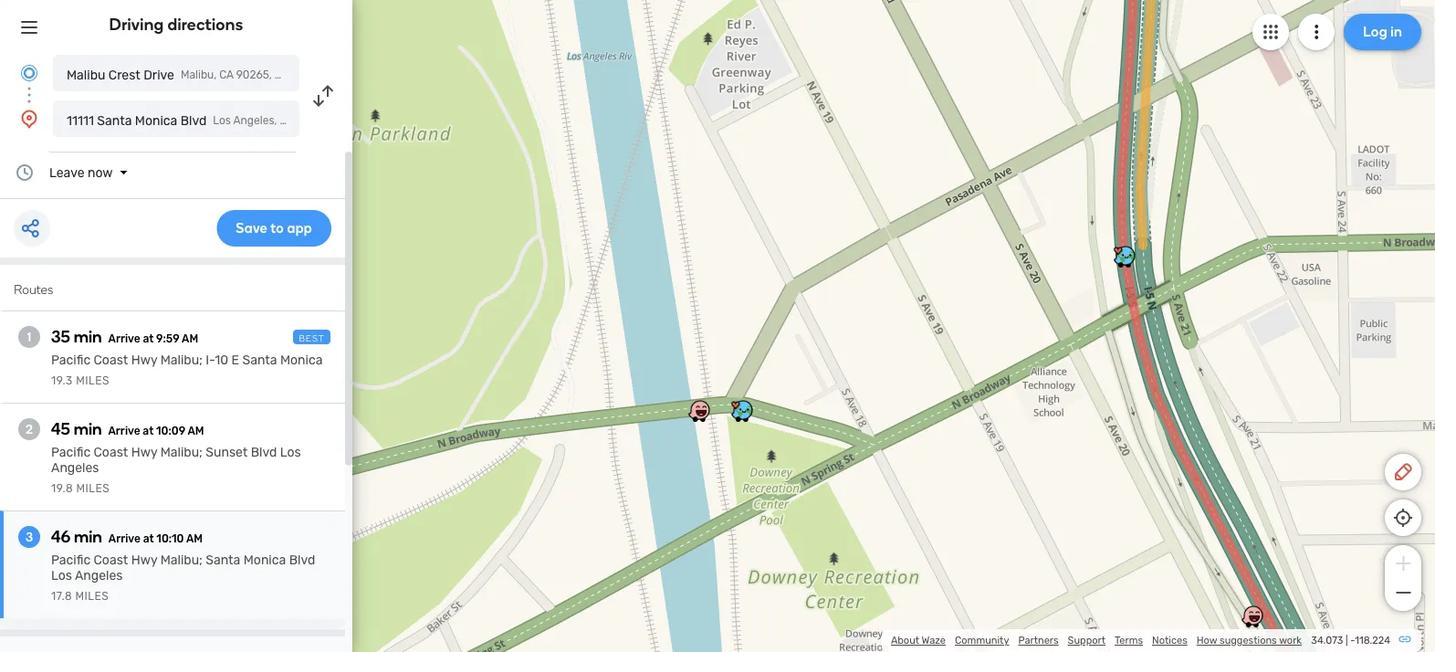 Task type: describe. For each thing, give the bounding box(es) containing it.
routes
[[14, 282, 53, 297]]

10:09
[[156, 425, 186, 438]]

current location image
[[18, 62, 40, 84]]

0 vertical spatial monica
[[135, 113, 177, 128]]

malibu; for 45 min
[[160, 445, 203, 460]]

pacific for 35
[[51, 353, 91, 368]]

miles for 46 min
[[75, 590, 109, 603]]

terms
[[1115, 634, 1144, 647]]

miles for 35 min
[[76, 375, 110, 387]]

pencil image
[[1393, 461, 1415, 483]]

driving directions
[[109, 15, 243, 34]]

min for 46 min
[[74, 527, 102, 547]]

11111
[[67, 113, 94, 128]]

usa inside 11111 santa monica blvd los angeles, ca 90025, usa
[[336, 114, 357, 127]]

leave now
[[49, 165, 113, 180]]

118.224
[[1356, 634, 1391, 647]]

blvd inside 'pacific coast hwy malibu; sunset blvd los angeles 19.8 miles'
[[251, 445, 277, 460]]

hwy for 46 min
[[131, 553, 157, 568]]

am for 35 min
[[182, 332, 198, 345]]

work
[[1280, 634, 1303, 647]]

46 min arrive at 10:10 am
[[51, 527, 203, 547]]

link image
[[1399, 632, 1413, 647]]

0 horizontal spatial blvd
[[181, 113, 207, 128]]

arrive for 45 min
[[108, 425, 140, 438]]

35
[[51, 327, 70, 347]]

los inside 11111 santa monica blvd los angeles, ca 90025, usa
[[213, 114, 231, 127]]

monica inside pacific coast hwy malibu; santa monica blvd los angeles 17.8 miles
[[244, 553, 286, 568]]

notices link
[[1153, 634, 1188, 647]]

17.8
[[51, 590, 72, 603]]

about
[[892, 634, 920, 647]]

coast for 35 min
[[94, 353, 128, 368]]

i-
[[206, 353, 215, 368]]

usa inside malibu crest drive malibu, ca 90265, usa
[[275, 69, 296, 81]]

34.073
[[1312, 634, 1344, 647]]

34.073 | -118.224
[[1312, 634, 1391, 647]]

zoom out image
[[1393, 582, 1415, 604]]

11111 santa monica blvd los angeles, ca 90025, usa
[[67, 113, 357, 128]]

monica inside pacific coast hwy malibu; i-10 e santa monica 19.3 miles
[[280, 353, 323, 368]]

min for 35 min
[[74, 327, 102, 347]]

pacific for 46
[[51, 553, 91, 568]]

drive
[[144, 67, 174, 82]]

coast for 45 min
[[94, 445, 128, 460]]

e
[[232, 353, 239, 368]]

notices
[[1153, 634, 1188, 647]]

arrive for 35 min
[[108, 332, 140, 345]]

arrive for 46 min
[[109, 533, 141, 545]]

1
[[27, 329, 31, 345]]

pacific for 45
[[51, 445, 91, 460]]

malibu; for 35 min
[[160, 353, 203, 368]]

at for 46 min
[[143, 533, 154, 545]]

45 min arrive at 10:09 am
[[51, 419, 204, 439]]

10:10
[[157, 533, 184, 545]]

0 horizontal spatial santa
[[97, 113, 132, 128]]

90025,
[[297, 114, 333, 127]]

community
[[955, 634, 1010, 647]]

support link
[[1068, 634, 1106, 647]]

10
[[215, 353, 228, 368]]

malibu,
[[181, 69, 217, 81]]

how
[[1197, 634, 1218, 647]]



Task type: vqa. For each thing, say whether or not it's contained in the screenshot.
x icon
no



Task type: locate. For each thing, give the bounding box(es) containing it.
about waze link
[[892, 634, 946, 647]]

ca inside 11111 santa monica blvd los angeles, ca 90025, usa
[[280, 114, 294, 127]]

malibu; inside pacific coast hwy malibu; santa monica blvd los angeles 17.8 miles
[[160, 553, 203, 568]]

pacific up 19.3
[[51, 353, 91, 368]]

2 malibu; from the top
[[160, 445, 203, 460]]

0 vertical spatial min
[[74, 327, 102, 347]]

los up 17.8
[[51, 568, 72, 583]]

usa right 90265,
[[275, 69, 296, 81]]

1 vertical spatial arrive
[[108, 425, 140, 438]]

malibu crest drive malibu, ca 90265, usa
[[67, 67, 296, 82]]

at left 10:10
[[143, 533, 154, 545]]

35 min arrive at 9:59 am
[[51, 327, 198, 347]]

los
[[213, 114, 231, 127], [280, 445, 301, 460], [51, 568, 72, 583]]

1 horizontal spatial ca
[[280, 114, 294, 127]]

clock image
[[14, 162, 36, 184]]

angeles inside 'pacific coast hwy malibu; sunset blvd los angeles 19.8 miles'
[[51, 460, 99, 475]]

2 vertical spatial santa
[[206, 553, 241, 568]]

pacific down 46
[[51, 553, 91, 568]]

now
[[88, 165, 113, 180]]

coast inside 'pacific coast hwy malibu; sunset blvd los angeles 19.8 miles'
[[94, 445, 128, 460]]

blvd
[[181, 113, 207, 128], [251, 445, 277, 460], [289, 553, 315, 568]]

min for 45 min
[[74, 419, 102, 439]]

pacific inside 'pacific coast hwy malibu; sunset blvd los angeles 19.8 miles'
[[51, 445, 91, 460]]

min right the 45
[[74, 419, 102, 439]]

los inside pacific coast hwy malibu; santa monica blvd los angeles 17.8 miles
[[51, 568, 72, 583]]

1 horizontal spatial los
[[213, 114, 231, 127]]

1 vertical spatial miles
[[76, 482, 110, 495]]

2 vertical spatial am
[[186, 533, 203, 545]]

am for 45 min
[[188, 425, 204, 438]]

1 hwy from the top
[[131, 353, 157, 368]]

1 vertical spatial ca
[[280, 114, 294, 127]]

coast down 46 min arrive at 10:10 am
[[94, 553, 128, 568]]

malibu; down 10:09
[[160, 445, 203, 460]]

1 vertical spatial hwy
[[131, 445, 157, 460]]

3 min from the top
[[74, 527, 102, 547]]

miles inside 'pacific coast hwy malibu; sunset blvd los angeles 19.8 miles'
[[76, 482, 110, 495]]

arrive inside 45 min arrive at 10:09 am
[[108, 425, 140, 438]]

2 horizontal spatial santa
[[242, 353, 277, 368]]

malibu;
[[160, 353, 203, 368], [160, 445, 203, 460], [160, 553, 203, 568]]

malibu; for 46 min
[[160, 553, 203, 568]]

1 vertical spatial usa
[[336, 114, 357, 127]]

2 at from the top
[[143, 425, 154, 438]]

2 horizontal spatial blvd
[[289, 553, 315, 568]]

los left angeles,
[[213, 114, 231, 127]]

how suggestions work link
[[1197, 634, 1303, 647]]

3
[[25, 529, 33, 545]]

90265,
[[236, 69, 272, 81]]

hwy inside 'pacific coast hwy malibu; sunset blvd los angeles 19.8 miles'
[[131, 445, 157, 460]]

support
[[1068, 634, 1106, 647]]

0 vertical spatial at
[[143, 332, 154, 345]]

pacific inside pacific coast hwy malibu; i-10 e santa monica 19.3 miles
[[51, 353, 91, 368]]

miles inside pacific coast hwy malibu; santa monica blvd los angeles 17.8 miles
[[75, 590, 109, 603]]

0 vertical spatial am
[[182, 332, 198, 345]]

min
[[74, 327, 102, 347], [74, 419, 102, 439], [74, 527, 102, 547]]

9:59
[[156, 332, 180, 345]]

arrive left 9:59
[[108, 332, 140, 345]]

0 horizontal spatial usa
[[275, 69, 296, 81]]

pacific
[[51, 353, 91, 368], [51, 445, 91, 460], [51, 553, 91, 568]]

at for 35 min
[[143, 332, 154, 345]]

1 arrive from the top
[[108, 332, 140, 345]]

about waze community partners support terms notices how suggestions work
[[892, 634, 1303, 647]]

1 min from the top
[[74, 327, 102, 347]]

miles right 19.3
[[76, 375, 110, 387]]

hwy
[[131, 353, 157, 368], [131, 445, 157, 460], [131, 553, 157, 568]]

0 horizontal spatial ca
[[219, 69, 234, 81]]

2 vertical spatial malibu;
[[160, 553, 203, 568]]

0 vertical spatial usa
[[275, 69, 296, 81]]

arrive
[[108, 332, 140, 345], [108, 425, 140, 438], [109, 533, 141, 545]]

2 coast from the top
[[94, 445, 128, 460]]

am inside 46 min arrive at 10:10 am
[[186, 533, 203, 545]]

malibu; down 9:59
[[160, 353, 203, 368]]

2 vertical spatial pacific
[[51, 553, 91, 568]]

at
[[143, 332, 154, 345], [143, 425, 154, 438], [143, 533, 154, 545]]

min right 46
[[74, 527, 102, 547]]

arrive inside 46 min arrive at 10:10 am
[[109, 533, 141, 545]]

am inside 35 min arrive at 9:59 am
[[182, 332, 198, 345]]

1 horizontal spatial usa
[[336, 114, 357, 127]]

19.8
[[51, 482, 73, 495]]

2 vertical spatial blvd
[[289, 553, 315, 568]]

0 vertical spatial ca
[[219, 69, 234, 81]]

coast inside pacific coast hwy malibu; santa monica blvd los angeles 17.8 miles
[[94, 553, 128, 568]]

ca left 90265,
[[219, 69, 234, 81]]

3 at from the top
[[143, 533, 154, 545]]

malibu; down 10:10
[[160, 553, 203, 568]]

terms link
[[1115, 634, 1144, 647]]

45
[[51, 419, 70, 439]]

am inside 45 min arrive at 10:09 am
[[188, 425, 204, 438]]

best
[[299, 332, 325, 343]]

pacific coast hwy malibu; santa monica blvd los angeles 17.8 miles
[[51, 553, 315, 603]]

1 vertical spatial monica
[[280, 353, 323, 368]]

coast down 45 min arrive at 10:09 am
[[94, 445, 128, 460]]

1 at from the top
[[143, 332, 154, 345]]

am right 9:59
[[182, 332, 198, 345]]

santa inside pacific coast hwy malibu; santa monica blvd los angeles 17.8 miles
[[206, 553, 241, 568]]

leave
[[49, 165, 85, 180]]

2 min from the top
[[74, 419, 102, 439]]

am
[[182, 332, 198, 345], [188, 425, 204, 438], [186, 533, 203, 545]]

ca inside malibu crest drive malibu, ca 90265, usa
[[219, 69, 234, 81]]

miles inside pacific coast hwy malibu; i-10 e santa monica 19.3 miles
[[76, 375, 110, 387]]

3 coast from the top
[[94, 553, 128, 568]]

1 coast from the top
[[94, 353, 128, 368]]

0 vertical spatial santa
[[97, 113, 132, 128]]

1 vertical spatial min
[[74, 419, 102, 439]]

usa
[[275, 69, 296, 81], [336, 114, 357, 127]]

sunset
[[206, 445, 248, 460]]

3 hwy from the top
[[131, 553, 157, 568]]

2 horizontal spatial los
[[280, 445, 301, 460]]

los right the sunset
[[280, 445, 301, 460]]

at inside 45 min arrive at 10:09 am
[[143, 425, 154, 438]]

arrive inside 35 min arrive at 9:59 am
[[108, 332, 140, 345]]

2 vertical spatial min
[[74, 527, 102, 547]]

waze
[[922, 634, 946, 647]]

46
[[51, 527, 71, 547]]

hwy for 35 min
[[131, 353, 157, 368]]

2 hwy from the top
[[131, 445, 157, 460]]

1 vertical spatial coast
[[94, 445, 128, 460]]

ca
[[219, 69, 234, 81], [280, 114, 294, 127]]

0 vertical spatial hwy
[[131, 353, 157, 368]]

angeles inside pacific coast hwy malibu; santa monica blvd los angeles 17.8 miles
[[75, 568, 123, 583]]

arrive left 10:10
[[109, 533, 141, 545]]

2 vertical spatial los
[[51, 568, 72, 583]]

hwy inside pacific coast hwy malibu; i-10 e santa monica 19.3 miles
[[131, 353, 157, 368]]

1 malibu; from the top
[[160, 353, 203, 368]]

hwy for 45 min
[[131, 445, 157, 460]]

at left 10:09
[[143, 425, 154, 438]]

am right 10:09
[[188, 425, 204, 438]]

angeles down 46 min arrive at 10:10 am
[[75, 568, 123, 583]]

1 vertical spatial malibu;
[[160, 445, 203, 460]]

community link
[[955, 634, 1010, 647]]

hwy down 35 min arrive at 9:59 am
[[131, 353, 157, 368]]

am right 10:10
[[186, 533, 203, 545]]

min right 35
[[74, 327, 102, 347]]

0 vertical spatial arrive
[[108, 332, 140, 345]]

0 vertical spatial blvd
[[181, 113, 207, 128]]

3 malibu; from the top
[[160, 553, 203, 568]]

at for 45 min
[[143, 425, 154, 438]]

hwy down 45 min arrive at 10:09 am
[[131, 445, 157, 460]]

santa
[[97, 113, 132, 128], [242, 353, 277, 368], [206, 553, 241, 568]]

miles
[[76, 375, 110, 387], [76, 482, 110, 495], [75, 590, 109, 603]]

miles right 19.8
[[76, 482, 110, 495]]

0 vertical spatial coast
[[94, 353, 128, 368]]

1 vertical spatial blvd
[[251, 445, 277, 460]]

malibu; inside pacific coast hwy malibu; i-10 e santa monica 19.3 miles
[[160, 353, 203, 368]]

1 vertical spatial santa
[[242, 353, 277, 368]]

angeles,
[[233, 114, 277, 127]]

suggestions
[[1220, 634, 1278, 647]]

-
[[1351, 634, 1356, 647]]

monica
[[135, 113, 177, 128], [280, 353, 323, 368], [244, 553, 286, 568]]

pacific inside pacific coast hwy malibu; santa monica blvd los angeles 17.8 miles
[[51, 553, 91, 568]]

0 horizontal spatial los
[[51, 568, 72, 583]]

santa inside pacific coast hwy malibu; i-10 e santa monica 19.3 miles
[[242, 353, 277, 368]]

am for 46 min
[[186, 533, 203, 545]]

2 pacific from the top
[[51, 445, 91, 460]]

2 vertical spatial at
[[143, 533, 154, 545]]

hwy down 46 min arrive at 10:10 am
[[131, 553, 157, 568]]

2 vertical spatial arrive
[[109, 533, 141, 545]]

0 vertical spatial pacific
[[51, 353, 91, 368]]

malibu
[[67, 67, 105, 82]]

pacific coast hwy malibu; sunset blvd los angeles 19.8 miles
[[51, 445, 301, 495]]

3 arrive from the top
[[109, 533, 141, 545]]

2 vertical spatial miles
[[75, 590, 109, 603]]

pacific coast hwy malibu; i-10 e santa monica 19.3 miles
[[51, 353, 323, 387]]

2 arrive from the top
[[108, 425, 140, 438]]

0 vertical spatial miles
[[76, 375, 110, 387]]

0 vertical spatial malibu;
[[160, 353, 203, 368]]

2 vertical spatial monica
[[244, 553, 286, 568]]

partners link
[[1019, 634, 1059, 647]]

partners
[[1019, 634, 1059, 647]]

usa right 90025,
[[336, 114, 357, 127]]

ca left 90025,
[[280, 114, 294, 127]]

miles right 17.8
[[75, 590, 109, 603]]

hwy inside pacific coast hwy malibu; santa monica blvd los angeles 17.8 miles
[[131, 553, 157, 568]]

malibu; inside 'pacific coast hwy malibu; sunset blvd los angeles 19.8 miles'
[[160, 445, 203, 460]]

2 vertical spatial coast
[[94, 553, 128, 568]]

zoom in image
[[1393, 553, 1415, 575]]

0 vertical spatial los
[[213, 114, 231, 127]]

arrive left 10:09
[[108, 425, 140, 438]]

1 vertical spatial pacific
[[51, 445, 91, 460]]

coast inside pacific coast hwy malibu; i-10 e santa monica 19.3 miles
[[94, 353, 128, 368]]

1 horizontal spatial santa
[[206, 553, 241, 568]]

2 vertical spatial hwy
[[131, 553, 157, 568]]

1 pacific from the top
[[51, 353, 91, 368]]

pacific down the 45
[[51, 445, 91, 460]]

at inside 46 min arrive at 10:10 am
[[143, 533, 154, 545]]

coast
[[94, 353, 128, 368], [94, 445, 128, 460], [94, 553, 128, 568]]

1 vertical spatial am
[[188, 425, 204, 438]]

1 vertical spatial angeles
[[75, 568, 123, 583]]

blvd inside pacific coast hwy malibu; santa monica blvd los angeles 17.8 miles
[[289, 553, 315, 568]]

angeles up 19.8
[[51, 460, 99, 475]]

angeles
[[51, 460, 99, 475], [75, 568, 123, 583]]

1 vertical spatial at
[[143, 425, 154, 438]]

los inside 'pacific coast hwy malibu; sunset blvd los angeles 19.8 miles'
[[280, 445, 301, 460]]

driving
[[109, 15, 164, 34]]

2
[[26, 422, 33, 437]]

0 vertical spatial angeles
[[51, 460, 99, 475]]

coast for 46 min
[[94, 553, 128, 568]]

coast down 35 min arrive at 9:59 am
[[94, 353, 128, 368]]

3 pacific from the top
[[51, 553, 91, 568]]

crest
[[109, 67, 140, 82]]

1 vertical spatial los
[[280, 445, 301, 460]]

1 horizontal spatial blvd
[[251, 445, 277, 460]]

location image
[[18, 108, 40, 130]]

19.3
[[51, 375, 73, 387]]

at left 9:59
[[143, 332, 154, 345]]

at inside 35 min arrive at 9:59 am
[[143, 332, 154, 345]]

|
[[1347, 634, 1349, 647]]

directions
[[168, 15, 243, 34]]



